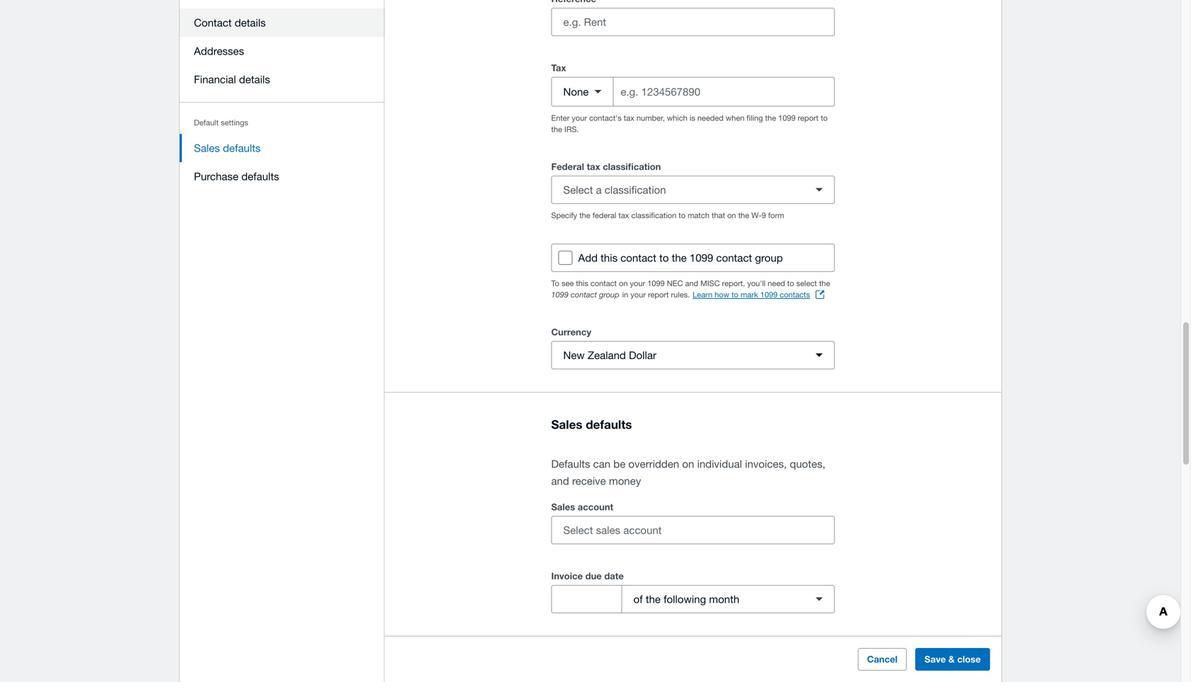 Task type: describe. For each thing, give the bounding box(es) containing it.
add this contact to the 1099 contact group
[[578, 252, 783, 264]]

1099 inside enter your contact's tax number, which is needed when filing the 1099 report to the irs.
[[778, 114, 796, 123]]

purchase defaults
[[194, 170, 279, 183]]

the up nec at top right
[[672, 252, 687, 264]]

2 vertical spatial sales
[[551, 502, 575, 513]]

financial details
[[194, 73, 270, 85]]

2 vertical spatial your
[[631, 290, 646, 300]]

of the following month button
[[621, 586, 835, 614]]

1 vertical spatial sales
[[551, 417, 582, 432]]

1 horizontal spatial group
[[755, 252, 783, 264]]

of
[[633, 593, 643, 606]]

be
[[613, 458, 625, 470]]

defaults for purchase defaults link
[[241, 170, 279, 183]]

9
[[762, 211, 766, 220]]

w-
[[751, 211, 762, 220]]

save
[[925, 654, 946, 665]]

default settings
[[194, 118, 248, 127]]

addresses link
[[180, 37, 385, 65]]

which
[[667, 114, 687, 123]]

federal
[[593, 211, 616, 220]]

tax
[[551, 63, 566, 73]]

contact up report,
[[716, 252, 752, 264]]

your inside enter your contact's tax number, which is needed when filing the 1099 report to the irs.
[[572, 114, 587, 123]]

a
[[596, 184, 602, 196]]

classification for federal tax classification
[[603, 161, 661, 172]]

overridden
[[628, 458, 679, 470]]

select a classification button
[[551, 176, 835, 204]]

and for receive
[[551, 475, 569, 487]]

addresses
[[194, 45, 244, 57]]

sales account
[[551, 502, 613, 513]]

date
[[604, 571, 624, 582]]

invoice due date group
[[551, 586, 835, 614]]

Reference field
[[552, 9, 834, 36]]

to left match
[[679, 211, 686, 220]]

irs.
[[564, 125, 579, 134]]

to see this contact on your 1099 nec and misc report, you'll need to select the 1099 contact group in your report rules. learn how to mark 1099 contacts
[[551, 279, 830, 300]]

learn
[[693, 290, 712, 300]]

contact down add
[[591, 279, 617, 288]]

select
[[563, 184, 593, 196]]

cancel button
[[858, 649, 907, 671]]

financial details link
[[180, 65, 385, 94]]

needed
[[697, 114, 724, 123]]

defaults
[[551, 458, 590, 470]]

0 vertical spatial on
[[727, 211, 736, 220]]

to inside enter your contact's tax number, which is needed when filing the 1099 report to the irs.
[[821, 114, 828, 123]]

new zealand dollar
[[563, 349, 656, 362]]

quotes,
[[790, 458, 825, 470]]

invoices,
[[745, 458, 787, 470]]

contacts
[[780, 290, 810, 300]]

contact details link
[[180, 9, 385, 37]]

menu containing contact details
[[180, 0, 385, 199]]

Tax text field
[[619, 78, 834, 105]]

specify
[[551, 211, 577, 220]]

details for financial details
[[239, 73, 270, 85]]

1 vertical spatial your
[[630, 279, 645, 288]]

financial
[[194, 73, 236, 85]]

and for misc
[[685, 279, 698, 288]]

specify the federal tax classification to match that on the w-9 form
[[551, 211, 784, 220]]

mark
[[741, 290, 758, 300]]

classification for select a classification
[[605, 184, 666, 196]]

on for money
[[682, 458, 694, 470]]

new zealand dollar button
[[551, 341, 835, 370]]

enter your contact's tax number, which is needed when filing the 1099 report to the irs.
[[551, 114, 828, 134]]

Sales account field
[[552, 517, 834, 544]]

can
[[593, 458, 611, 470]]

report inside enter your contact's tax number, which is needed when filing the 1099 report to the irs.
[[798, 114, 819, 123]]

1099 down to
[[551, 290, 569, 300]]

to up nec at top right
[[659, 252, 669, 264]]

details for contact details
[[235, 16, 266, 29]]

month
[[709, 593, 739, 606]]

2 vertical spatial defaults
[[586, 417, 632, 432]]

1099 left nec at top right
[[647, 279, 665, 288]]

nec
[[667, 279, 683, 288]]

is
[[690, 114, 695, 123]]

contact details
[[194, 16, 266, 29]]

filing
[[747, 114, 763, 123]]

zealand
[[588, 349, 626, 362]]

money
[[609, 475, 641, 487]]

this inside to see this contact on your 1099 nec and misc report, you'll need to select the 1099 contact group in your report rules. learn how to mark 1099 contacts
[[576, 279, 588, 288]]

&
[[948, 654, 955, 665]]

report,
[[722, 279, 745, 288]]

the inside popup button
[[646, 593, 661, 606]]

none button
[[552, 78, 614, 106]]

cancel
[[867, 654, 898, 665]]

select
[[796, 279, 817, 288]]

currency
[[551, 327, 591, 338]]

that
[[712, 211, 725, 220]]



Task type: vqa. For each thing, say whether or not it's contained in the screenshot.
the middle svg image
no



Task type: locate. For each thing, give the bounding box(es) containing it.
to down report,
[[732, 290, 738, 300]]

contact down see
[[571, 290, 597, 300]]

individual
[[697, 458, 742, 470]]

on up in at the right top of the page
[[619, 279, 628, 288]]

add
[[578, 252, 598, 264]]

the right select
[[819, 279, 830, 288]]

on for report,
[[619, 279, 628, 288]]

rules.
[[671, 290, 690, 300]]

the right filing
[[765, 114, 776, 123]]

you'll
[[747, 279, 766, 288]]

1 vertical spatial group
[[599, 290, 619, 300]]

this right add
[[601, 252, 618, 264]]

defaults down settings
[[223, 142, 261, 154]]

0 vertical spatial your
[[572, 114, 587, 123]]

defaults down sales defaults link
[[241, 170, 279, 183]]

the down enter
[[551, 125, 562, 134]]

tax for tax
[[624, 114, 634, 123]]

tax up the a
[[587, 161, 600, 172]]

none number field inside invoice due date group
[[552, 586, 621, 613]]

1 vertical spatial report
[[648, 290, 669, 300]]

group up need
[[755, 252, 783, 264]]

group
[[755, 252, 783, 264], [599, 290, 619, 300]]

0 horizontal spatial and
[[551, 475, 569, 487]]

report down nec at top right
[[648, 290, 669, 300]]

1 horizontal spatial report
[[798, 114, 819, 123]]

to
[[551, 279, 559, 288]]

sales defaults
[[194, 142, 261, 154], [551, 417, 632, 432]]

on inside defaults can be overridden on individual invoices, quotes, and receive money
[[682, 458, 694, 470]]

defaults can be overridden on individual invoices, quotes, and receive money
[[551, 458, 825, 487]]

0 vertical spatial group
[[755, 252, 783, 264]]

contact up in at the right top of the page
[[621, 252, 656, 264]]

1 vertical spatial tax
[[587, 161, 600, 172]]

match
[[688, 211, 710, 220]]

0 vertical spatial details
[[235, 16, 266, 29]]

None number field
[[552, 586, 621, 613]]

2 vertical spatial classification
[[631, 211, 676, 220]]

0 horizontal spatial on
[[619, 279, 628, 288]]

settings
[[221, 118, 248, 127]]

1 vertical spatial this
[[576, 279, 588, 288]]

see
[[561, 279, 574, 288]]

1 horizontal spatial on
[[682, 458, 694, 470]]

1 horizontal spatial sales defaults
[[551, 417, 632, 432]]

details
[[235, 16, 266, 29], [239, 73, 270, 85]]

1099 down need
[[760, 290, 778, 300]]

1 vertical spatial on
[[619, 279, 628, 288]]

1 vertical spatial defaults
[[241, 170, 279, 183]]

sales defaults down default settings
[[194, 142, 261, 154]]

report inside to see this contact on your 1099 nec and misc report, you'll need to select the 1099 contact group in your report rules. learn how to mark 1099 contacts
[[648, 290, 669, 300]]

the left w-
[[738, 211, 749, 220]]

following
[[664, 593, 706, 606]]

0 vertical spatial defaults
[[223, 142, 261, 154]]

sales up defaults
[[551, 417, 582, 432]]

your up irs.
[[572, 114, 587, 123]]

close
[[957, 654, 981, 665]]

1 vertical spatial classification
[[605, 184, 666, 196]]

1099 up 'misc'
[[690, 252, 713, 264]]

0 vertical spatial classification
[[603, 161, 661, 172]]

tax left number,
[[624, 114, 634, 123]]

purchase defaults link
[[180, 162, 385, 191]]

0 horizontal spatial report
[[648, 290, 669, 300]]

your
[[572, 114, 587, 123], [630, 279, 645, 288], [631, 290, 646, 300]]

0 horizontal spatial this
[[576, 279, 588, 288]]

contact's
[[589, 114, 622, 123]]

2 vertical spatial on
[[682, 458, 694, 470]]

invoice due date
[[551, 571, 624, 582]]

federal tax classification
[[551, 161, 661, 172]]

details right contact
[[235, 16, 266, 29]]

1 horizontal spatial this
[[601, 252, 618, 264]]

form
[[768, 211, 784, 220]]

to right filing
[[821, 114, 828, 123]]

on left individual
[[682, 458, 694, 470]]

invoice
[[551, 571, 583, 582]]

classification inside popup button
[[605, 184, 666, 196]]

classification left match
[[631, 211, 676, 220]]

need
[[768, 279, 785, 288]]

learn how to mark 1099 contacts link
[[693, 289, 824, 301]]

the inside to see this contact on your 1099 nec and misc report, you'll need to select the 1099 contact group in your report rules. learn how to mark 1099 contacts
[[819, 279, 830, 288]]

group inside to see this contact on your 1099 nec and misc report, you'll need to select the 1099 contact group in your report rules. learn how to mark 1099 contacts
[[599, 290, 619, 300]]

on inside to see this contact on your 1099 nec and misc report, you'll need to select the 1099 contact group in your report rules. learn how to mark 1099 contacts
[[619, 279, 628, 288]]

1099 right filing
[[778, 114, 796, 123]]

receive
[[572, 475, 606, 487]]

purchase
[[194, 170, 238, 183]]

report right filing
[[798, 114, 819, 123]]

0 vertical spatial this
[[601, 252, 618, 264]]

contact
[[194, 16, 232, 29]]

2 vertical spatial tax
[[619, 211, 629, 220]]

defaults up can
[[586, 417, 632, 432]]

and down defaults
[[551, 475, 569, 487]]

contact
[[621, 252, 656, 264], [716, 252, 752, 264], [591, 279, 617, 288], [571, 290, 597, 300]]

your left nec at top right
[[630, 279, 645, 288]]

sales left account
[[551, 502, 575, 513]]

new
[[563, 349, 585, 362]]

1 horizontal spatial and
[[685, 279, 698, 288]]

to up contacts
[[787, 279, 794, 288]]

sales
[[194, 142, 220, 154], [551, 417, 582, 432], [551, 502, 575, 513]]

and inside to see this contact on your 1099 nec and misc report, you'll need to select the 1099 contact group in your report rules. learn how to mark 1099 contacts
[[685, 279, 698, 288]]

classification up select a classification on the top of the page
[[603, 161, 661, 172]]

default
[[194, 118, 219, 127]]

and up learn at the top right of page
[[685, 279, 698, 288]]

0 vertical spatial report
[[798, 114, 819, 123]]

sales defaults up can
[[551, 417, 632, 432]]

enter
[[551, 114, 570, 123]]

sales down default
[[194, 142, 220, 154]]

to
[[821, 114, 828, 123], [679, 211, 686, 220], [659, 252, 669, 264], [787, 279, 794, 288], [732, 290, 738, 300]]

0 horizontal spatial sales defaults
[[194, 142, 261, 154]]

tax inside enter your contact's tax number, which is needed when filing the 1099 report to the irs.
[[624, 114, 634, 123]]

misc
[[700, 279, 720, 288]]

due
[[585, 571, 602, 582]]

1 vertical spatial and
[[551, 475, 569, 487]]

group left in at the right top of the page
[[599, 290, 619, 300]]

save & close
[[925, 654, 981, 665]]

account
[[578, 502, 613, 513]]

1 vertical spatial details
[[239, 73, 270, 85]]

group
[[551, 0, 835, 36]]

tax right federal
[[619, 211, 629, 220]]

0 vertical spatial tax
[[624, 114, 634, 123]]

classification
[[603, 161, 661, 172], [605, 184, 666, 196], [631, 211, 676, 220]]

this
[[601, 252, 618, 264], [576, 279, 588, 288]]

tax for federal tax classification
[[619, 211, 629, 220]]

federal
[[551, 161, 584, 172]]

1099
[[778, 114, 796, 123], [690, 252, 713, 264], [647, 279, 665, 288], [551, 290, 569, 300], [760, 290, 778, 300]]

save & close button
[[915, 649, 990, 671]]

classification right the a
[[605, 184, 666, 196]]

dollar
[[629, 349, 656, 362]]

this right see
[[576, 279, 588, 288]]

defaults for sales defaults link
[[223, 142, 261, 154]]

when
[[726, 114, 745, 123]]

on right that
[[727, 211, 736, 220]]

0 vertical spatial and
[[685, 279, 698, 288]]

tax
[[624, 114, 634, 123], [587, 161, 600, 172], [619, 211, 629, 220]]

1 vertical spatial sales defaults
[[551, 417, 632, 432]]

your right in at the right top of the page
[[631, 290, 646, 300]]

in
[[622, 290, 628, 300]]

0 vertical spatial sales defaults
[[194, 142, 261, 154]]

0 horizontal spatial group
[[599, 290, 619, 300]]

of the following month
[[633, 593, 739, 606]]

how
[[715, 290, 729, 300]]

menu
[[180, 0, 385, 199]]

the
[[765, 114, 776, 123], [551, 125, 562, 134], [579, 211, 590, 220], [738, 211, 749, 220], [672, 252, 687, 264], [819, 279, 830, 288], [646, 593, 661, 606]]

details down addresses link
[[239, 73, 270, 85]]

sales defaults link
[[180, 134, 385, 162]]

the right the of
[[646, 593, 661, 606]]

the left federal
[[579, 211, 590, 220]]

report
[[798, 114, 819, 123], [648, 290, 669, 300]]

0 vertical spatial sales
[[194, 142, 220, 154]]

none
[[563, 86, 589, 98]]

and inside defaults can be overridden on individual invoices, quotes, and receive money
[[551, 475, 569, 487]]

number,
[[637, 114, 665, 123]]

sales defaults inside sales defaults link
[[194, 142, 261, 154]]

2 horizontal spatial on
[[727, 211, 736, 220]]

and
[[685, 279, 698, 288], [551, 475, 569, 487]]

select a classification
[[563, 184, 666, 196]]



